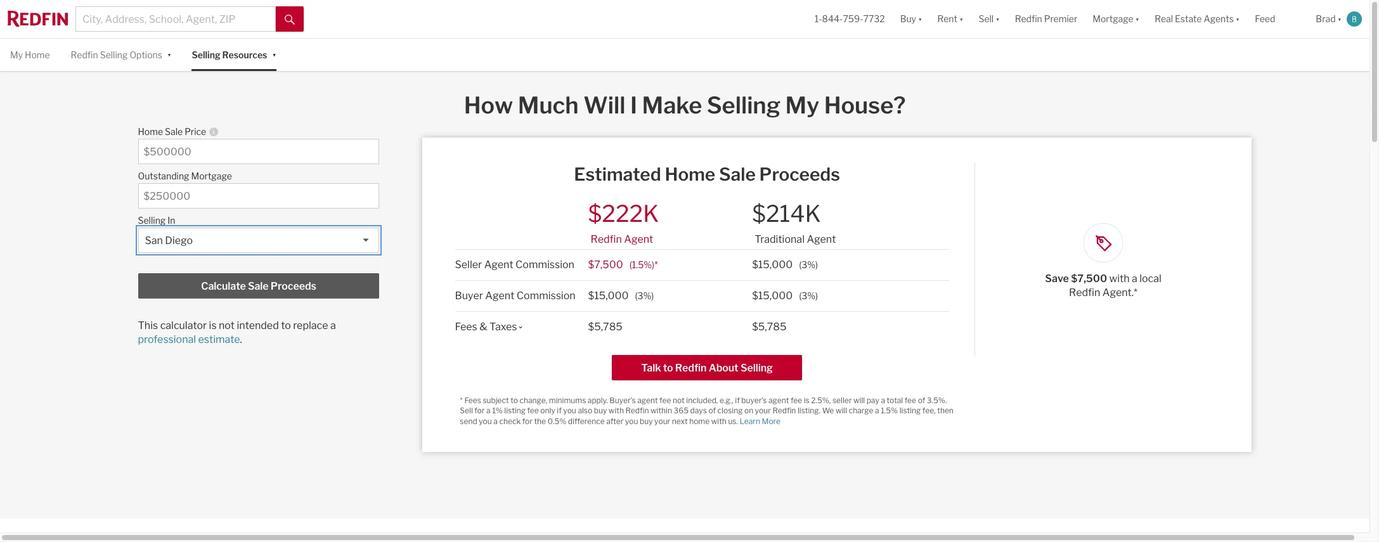 Task type: describe. For each thing, give the bounding box(es) containing it.
is inside this calculator is not intended to replace a professional estimate .
[[209, 320, 217, 332]]

1 horizontal spatial for
[[522, 417, 533, 426]]

rent
[[938, 14, 958, 24]]

my home
[[10, 49, 50, 60]]

1%
[[492, 406, 503, 416]]

my home link
[[10, 39, 50, 71]]

1 horizontal spatial if
[[735, 396, 740, 405]]

fee,
[[923, 406, 936, 416]]

send
[[460, 417, 477, 426]]

2.5%,
[[811, 396, 831, 405]]

mortgage inside dropdown button
[[1093, 14, 1134, 24]]

traditional
[[755, 233, 805, 245]]

on
[[745, 406, 754, 416]]

commission for buyer agent commission
[[517, 290, 576, 302]]

365
[[674, 406, 689, 416]]

(3%) for $7,500
[[799, 259, 818, 270]]

sale for proceeds
[[248, 280, 269, 293]]

0 vertical spatial my
[[10, 49, 23, 60]]

us.
[[728, 417, 738, 426]]

calculator
[[160, 320, 207, 332]]

feed button
[[1248, 0, 1309, 38]]

minimums
[[549, 396, 586, 405]]

7732
[[864, 14, 885, 24]]

outstanding mortgage element
[[138, 164, 373, 183]]

2 horizontal spatial you
[[625, 417, 638, 426]]

redfin up more
[[773, 406, 796, 416]]

subject
[[483, 396, 509, 405]]

agent inside $222k redfin agent
[[624, 233, 653, 245]]

san diego
[[145, 235, 193, 247]]

not inside * fees subject to change, minimums apply. buyer's agent fee not included, e.g., if buyer's agent fee is 2.5%, seller will pay a total fee of 3.5%. sell for a 1% listing fee only if you also buy with redfin within 365 days of closing on your redfin listing. we will charge a 1.5% listing fee, then send you a check for the 0.5% difference after you buy your next home with us.
[[673, 396, 685, 405]]

calculate sale proceeds button
[[138, 274, 380, 299]]

1 horizontal spatial you
[[563, 406, 576, 416]]

estimate
[[198, 334, 240, 346]]

agent.*
[[1103, 287, 1138, 299]]

agent right buyer
[[485, 290, 515, 302]]

buy ▾ button
[[893, 0, 930, 38]]

&
[[480, 321, 487, 333]]

how much will i make selling my house?
[[464, 91, 906, 119]]

options
[[130, 49, 162, 60]]

mortgage ▾
[[1093, 14, 1140, 24]]

e.g.,
[[720, 396, 734, 405]]

learn more link
[[740, 417, 781, 426]]

1-844-759-7732 link
[[815, 14, 885, 24]]

save $7,500
[[1045, 273, 1110, 285]]

City, Address, School, Agent, ZIP search field
[[75, 6, 276, 32]]

1 vertical spatial will
[[836, 406, 847, 416]]

mortgage ▾ button
[[1093, 0, 1140, 38]]

much
[[518, 91, 579, 119]]

charge
[[849, 406, 874, 416]]

fee right total
[[905, 396, 917, 405]]

outstanding
[[138, 171, 189, 182]]

redfin down buyer's
[[626, 406, 649, 416]]

pay
[[867, 396, 880, 405]]

outstanding mortgage
[[138, 171, 232, 182]]

real estate agents ▾
[[1155, 14, 1240, 24]]

real estate agents ▾ button
[[1147, 0, 1248, 38]]

selling in element
[[138, 209, 373, 228]]

0 horizontal spatial with
[[609, 406, 624, 416]]

2 listing from the left
[[900, 406, 921, 416]]

this calculator is not intended to replace a professional estimate .
[[138, 320, 336, 346]]

feed
[[1255, 14, 1276, 24]]

replace
[[293, 320, 328, 332]]

home for estimated home sale proceeds
[[665, 164, 716, 185]]

▾ right brad
[[1338, 14, 1342, 24]]

then
[[938, 406, 954, 416]]

sell inside * fees subject to change, minimums apply. buyer's agent fee not included, e.g., if buyer's agent fee is 2.5%, seller will pay a total fee of 3.5%. sell for a 1% listing fee only if you also buy with redfin within 365 days of closing on your redfin listing. we will charge a 1.5% listing fee, then send you a check for the 0.5% difference after you buy your next home with us.
[[460, 406, 473, 416]]

local
[[1140, 273, 1162, 285]]

a down pay at bottom
[[875, 406, 879, 416]]

sell ▾
[[979, 14, 1000, 24]]

844-
[[822, 14, 843, 24]]

home sale price
[[138, 126, 206, 137]]

included,
[[686, 396, 718, 405]]

buyer agent commission
[[455, 290, 576, 302]]

only
[[541, 406, 555, 416]]

0 horizontal spatial you
[[479, 417, 492, 426]]

rent ▾ button
[[930, 0, 971, 38]]

fee down change,
[[527, 406, 539, 416]]

$214k traditional agent
[[752, 200, 836, 245]]

fee up within
[[660, 396, 671, 405]]

make
[[642, 91, 702, 119]]

1-844-759-7732
[[815, 14, 885, 24]]

talk to redfin about selling button
[[612, 355, 802, 380]]

▾ right agents
[[1236, 14, 1240, 24]]

sell ▾ button
[[971, 0, 1008, 38]]

price
[[185, 126, 206, 137]]

buy ▾
[[900, 14, 923, 24]]

▾ left real in the top of the page
[[1136, 14, 1140, 24]]

agent inside $214k traditional agent
[[807, 233, 836, 245]]

a inside with a local redfin agent.*
[[1132, 273, 1138, 285]]

2 agent from the left
[[769, 396, 789, 405]]

change,
[[520, 396, 548, 405]]

talk
[[641, 362, 661, 374]]

1 horizontal spatial your
[[755, 406, 771, 416]]

brad
[[1316, 14, 1336, 24]]

also
[[578, 406, 593, 416]]

real estate agents ▾ link
[[1155, 0, 1240, 38]]

redfin inside with a local redfin agent.*
[[1069, 287, 1101, 299]]

proceeds inside calculate sale proceeds button
[[271, 280, 316, 293]]

to inside talk to redfin about selling button
[[663, 362, 673, 374]]

apply.
[[588, 396, 608, 405]]

next
[[672, 417, 688, 426]]

closing
[[718, 406, 743, 416]]

a down 1%
[[494, 417, 498, 426]]

fees inside * fees subject to change, minimums apply. buyer's agent fee not included, e.g., if buyer's agent fee is 2.5%, seller will pay a total fee of 3.5%. sell for a 1% listing fee only if you also buy with redfin within 365 days of closing on your redfin listing. we will charge a 1.5% listing fee, then send you a check for the 0.5% difference after you buy your next home with us.
[[465, 396, 481, 405]]

redfin left about
[[675, 362, 707, 374]]

1 horizontal spatial will
[[854, 396, 865, 405]]

talk to redfin about selling
[[641, 362, 773, 374]]

redfin inside $222k redfin agent
[[591, 233, 622, 245]]

commission for seller agent commission
[[516, 259, 575, 271]]

total
[[887, 396, 903, 405]]

* inside $7,500 (1.5%) *
[[655, 259, 658, 270]]

1 vertical spatial sale
[[719, 164, 756, 185]]

0 horizontal spatial mortgage
[[191, 171, 232, 182]]

a left 1%
[[486, 406, 491, 416]]

how
[[464, 91, 513, 119]]

check
[[499, 417, 521, 426]]

i
[[630, 91, 637, 119]]

with a local redfin agent.*
[[1069, 273, 1162, 299]]

redfin selling options ▾
[[71, 49, 171, 60]]

1.5%
[[881, 406, 898, 416]]

redfin premier button
[[1008, 0, 1085, 38]]

selling inside redfin selling options ▾
[[100, 49, 128, 60]]

buy ▾ button
[[900, 0, 923, 38]]

is inside * fees subject to change, minimums apply. buyer's agent fee not included, e.g., if buyer's agent fee is 2.5%, seller will pay a total fee of 3.5%. sell for a 1% listing fee only if you also buy with redfin within 365 days of closing on your redfin listing. we will charge a 1.5% listing fee, then send you a check for the 0.5% difference after you buy your next home with us.
[[804, 396, 810, 405]]

(3%) for $15,000
[[799, 290, 818, 301]]

taxes
[[490, 321, 517, 333]]



Task type: locate. For each thing, give the bounding box(es) containing it.
buyer's
[[742, 396, 767, 405]]

with inside with a local redfin agent.*
[[1110, 273, 1130, 285]]

san
[[145, 235, 163, 247]]

home
[[690, 417, 710, 426]]

*
[[655, 259, 658, 270], [460, 396, 463, 405]]

1 horizontal spatial my
[[786, 91, 820, 119]]

1 horizontal spatial home
[[138, 126, 163, 137]]

agent right the seller
[[484, 259, 513, 271]]

0 horizontal spatial buy
[[594, 406, 607, 416]]

within
[[651, 406, 672, 416]]

selling
[[100, 49, 128, 60], [192, 49, 221, 60], [707, 91, 781, 119], [138, 215, 166, 226], [741, 362, 773, 374]]

learn
[[740, 417, 760, 426]]

1 vertical spatial $7,500
[[1071, 273, 1107, 285]]

fee up listing.
[[791, 396, 802, 405]]

you right send
[[479, 417, 492, 426]]

seller
[[455, 259, 482, 271]]

0 horizontal spatial for
[[475, 406, 485, 416]]

▾ inside selling resources ▾
[[272, 49, 277, 59]]

buy down apply.
[[594, 406, 607, 416]]

redfin down save $7,500
[[1069, 287, 1101, 299]]

your down within
[[655, 417, 671, 426]]

with up after
[[609, 406, 624, 416]]

to right talk
[[663, 362, 673, 374]]

▾ right rent ▾ at top right
[[996, 14, 1000, 24]]

to right subject
[[511, 396, 518, 405]]

premier
[[1044, 14, 1078, 24]]

listing.
[[798, 406, 821, 416]]

diego
[[165, 235, 193, 247]]

0 vertical spatial of
[[918, 396, 926, 405]]

1 vertical spatial your
[[655, 417, 671, 426]]

0 vertical spatial *
[[655, 259, 658, 270]]

of up "fee," on the bottom of page
[[918, 396, 926, 405]]

if up 0.5%
[[557, 406, 562, 416]]

$15,000 for $15,000
[[752, 290, 793, 302]]

for left the
[[522, 417, 533, 426]]

2 horizontal spatial sale
[[719, 164, 756, 185]]

with up the agent.* on the right of the page
[[1110, 273, 1130, 285]]

sale for price
[[165, 126, 183, 137]]

agent up within
[[638, 396, 658, 405]]

listing down total
[[900, 406, 921, 416]]

about
[[709, 362, 739, 374]]

selling inside talk to redfin about selling button
[[741, 362, 773, 374]]

of right days at the bottom right of page
[[709, 406, 716, 416]]

(1.5%)
[[630, 259, 655, 270]]

of
[[918, 396, 926, 405], [709, 406, 716, 416]]

mortgage
[[1093, 14, 1134, 24], [191, 171, 232, 182]]

to left replace
[[281, 320, 291, 332]]

user photo image
[[1347, 11, 1362, 27]]

$7,500 left (1.5%)
[[588, 259, 623, 271]]

0 vertical spatial to
[[281, 320, 291, 332]]

1 vertical spatial fees
[[465, 396, 481, 405]]

1 horizontal spatial of
[[918, 396, 926, 405]]

resources
[[222, 49, 267, 60]]

agent up (1.5%)
[[624, 233, 653, 245]]

with left us.
[[711, 417, 727, 426]]

to inside this calculator is not intended to replace a professional estimate .
[[281, 320, 291, 332]]

redfin up $7,500 (1.5%) *
[[591, 233, 622, 245]]

difference
[[568, 417, 605, 426]]

not up 365 on the bottom left of the page
[[673, 396, 685, 405]]

proceeds up $214k
[[760, 164, 840, 185]]

0 horizontal spatial my
[[10, 49, 23, 60]]

0 vertical spatial $7,500
[[588, 259, 623, 271]]

redfin inside redfin selling options ▾
[[71, 49, 98, 60]]

1 vertical spatial my
[[786, 91, 820, 119]]

* inside * fees subject to change, minimums apply. buyer's agent fee not included, e.g., if buyer's agent fee is 2.5%, seller will pay a total fee of 3.5%. sell for a 1% listing fee only if you also buy with redfin within 365 days of closing on your redfin listing. we will charge a 1.5% listing fee, then send you a check for the 0.5% difference after you buy your next home with us.
[[460, 396, 463, 405]]

commission up buyer agent commission
[[516, 259, 575, 271]]

proceeds up replace
[[271, 280, 316, 293]]

0 vertical spatial sell
[[979, 14, 994, 24]]

3.5%.
[[927, 396, 947, 405]]

sell ▾ button
[[979, 0, 1000, 38]]

0 vertical spatial sale
[[165, 126, 183, 137]]

not inside this calculator is not intended to replace a professional estimate .
[[219, 320, 235, 332]]

0 horizontal spatial will
[[836, 406, 847, 416]]

0 vertical spatial is
[[209, 320, 217, 332]]

0 horizontal spatial home
[[25, 49, 50, 60]]

* fees subject to change, minimums apply. buyer's agent fee not included, e.g., if buyer's agent fee is 2.5%, seller will pay a total fee of 3.5%. sell for a 1% listing fee only if you also buy with redfin within 365 days of closing on your redfin listing. we will charge a 1.5% listing fee, then send you a check for the 0.5% difference after you buy your next home with us.
[[460, 396, 954, 426]]

to inside * fees subject to change, minimums apply. buyer's agent fee not included, e.g., if buyer's agent fee is 2.5%, seller will pay a total fee of 3.5%. sell for a 1% listing fee only if you also buy with redfin within 365 days of closing on your redfin listing. we will charge a 1.5% listing fee, then send you a check for the 0.5% difference after you buy your next home with us.
[[511, 396, 518, 405]]

$15,000 (3%)
[[752, 259, 818, 271], [588, 290, 654, 302], [752, 290, 818, 302]]

1 horizontal spatial to
[[511, 396, 518, 405]]

learn more
[[740, 417, 781, 426]]

0 vertical spatial mortgage
[[1093, 14, 1134, 24]]

if
[[735, 396, 740, 405], [557, 406, 562, 416]]

0 vertical spatial fees
[[455, 321, 477, 333]]

0 horizontal spatial $7,500
[[588, 259, 623, 271]]

intended
[[237, 320, 279, 332]]

0 vertical spatial commission
[[516, 259, 575, 271]]

sale up $214k
[[719, 164, 756, 185]]

1 vertical spatial not
[[673, 396, 685, 405]]

commission
[[516, 259, 575, 271], [517, 290, 576, 302]]

agent
[[638, 396, 658, 405], [769, 396, 789, 405]]

2 vertical spatial home
[[665, 164, 716, 185]]

home for my home
[[25, 49, 50, 60]]

0 vertical spatial your
[[755, 406, 771, 416]]

2 vertical spatial sale
[[248, 280, 269, 293]]

estimated home sale proceeds
[[574, 164, 840, 185]]

fees left &
[[455, 321, 477, 333]]

you
[[563, 406, 576, 416], [479, 417, 492, 426], [625, 417, 638, 426]]

professional estimate link
[[138, 334, 240, 346]]

after
[[606, 417, 624, 426]]

fees & taxes
[[455, 321, 517, 333]]

$15,000 for $7,500
[[752, 259, 793, 271]]

more
[[762, 417, 781, 426]]

0 vertical spatial with
[[1110, 273, 1130, 285]]

1 horizontal spatial sale
[[248, 280, 269, 293]]

for up send
[[475, 406, 485, 416]]

$15,000 (3%) for $7,500
[[752, 259, 818, 271]]

buy
[[594, 406, 607, 416], [640, 417, 653, 426]]

1 vertical spatial for
[[522, 417, 533, 426]]

1 vertical spatial sell
[[460, 406, 473, 416]]

mortgage ▾ button
[[1085, 0, 1147, 38]]

sale inside button
[[248, 280, 269, 293]]

you right after
[[625, 417, 638, 426]]

0 horizontal spatial if
[[557, 406, 562, 416]]

0.5%
[[548, 417, 567, 426]]

$15,000
[[752, 259, 793, 271], [588, 290, 629, 302], [752, 290, 793, 302]]

1 horizontal spatial mortgage
[[1093, 14, 1134, 24]]

in
[[168, 215, 175, 226]]

0 horizontal spatial listing
[[504, 406, 526, 416]]

listing up check
[[504, 406, 526, 416]]

2 horizontal spatial home
[[665, 164, 716, 185]]

a right replace
[[330, 320, 336, 332]]

calculate sale proceeds
[[201, 280, 316, 293]]

1 vertical spatial commission
[[517, 290, 576, 302]]

1 agent from the left
[[638, 396, 658, 405]]

is up estimate
[[209, 320, 217, 332]]

days
[[690, 406, 707, 416]]

0 horizontal spatial agent
[[638, 396, 658, 405]]

0 horizontal spatial of
[[709, 406, 716, 416]]

1 vertical spatial buy
[[640, 417, 653, 426]]

0 vertical spatial home
[[25, 49, 50, 60]]

selling inside selling in element
[[138, 215, 166, 226]]

▾ right resources
[[272, 49, 277, 59]]

redfin premier
[[1015, 14, 1078, 24]]

mortgage left real in the top of the page
[[1093, 14, 1134, 24]]

0 horizontal spatial proceeds
[[271, 280, 316, 293]]

will
[[584, 91, 626, 119]]

buy
[[900, 14, 916, 24]]

0 horizontal spatial sell
[[460, 406, 473, 416]]

▾ right rent
[[960, 14, 964, 24]]

if right e.g.,
[[735, 396, 740, 405]]

1 vertical spatial if
[[557, 406, 562, 416]]

redfin right my home on the left
[[71, 49, 98, 60]]

your up the learn more
[[755, 406, 771, 416]]

a left local
[[1132, 273, 1138, 285]]

a inside this calculator is not intended to replace a professional estimate .
[[330, 320, 336, 332]]

submit search image
[[285, 14, 295, 25]]

▾ right options
[[167, 49, 171, 59]]

0 horizontal spatial $5,785
[[588, 321, 623, 333]]

$15,000 (3%) for $15,000
[[752, 290, 818, 302]]

1 $5,785 from the left
[[588, 321, 623, 333]]

sell up send
[[460, 406, 473, 416]]

professional
[[138, 334, 196, 346]]

sell right rent ▾ at top right
[[979, 14, 994, 24]]

a right pay at bottom
[[881, 396, 885, 405]]

▾ right buy
[[918, 14, 923, 24]]

* up send
[[460, 396, 463, 405]]

buy down within
[[640, 417, 653, 426]]

0 vertical spatial not
[[219, 320, 235, 332]]

1 horizontal spatial sell
[[979, 14, 994, 24]]

0 horizontal spatial your
[[655, 417, 671, 426]]

1-
[[815, 14, 822, 24]]

rent ▾ button
[[938, 0, 964, 38]]

2 vertical spatial to
[[511, 396, 518, 405]]

estimated
[[574, 164, 661, 185]]

1 vertical spatial is
[[804, 396, 810, 405]]

1 vertical spatial to
[[663, 362, 673, 374]]

agent
[[624, 233, 653, 245], [807, 233, 836, 245], [484, 259, 513, 271], [485, 290, 515, 302]]

we
[[822, 406, 834, 416]]

selling inside selling resources ▾
[[192, 49, 221, 60]]

Home Sale Price text field
[[144, 146, 374, 158]]

1 horizontal spatial $5,785
[[752, 321, 787, 333]]

redfin
[[1015, 14, 1043, 24], [71, 49, 98, 60], [591, 233, 622, 245], [1069, 287, 1101, 299], [675, 362, 707, 374], [626, 406, 649, 416], [773, 406, 796, 416]]

1 vertical spatial of
[[709, 406, 716, 416]]

your
[[755, 406, 771, 416], [655, 417, 671, 426]]

sell inside dropdown button
[[979, 14, 994, 24]]

1 horizontal spatial $7,500
[[1071, 273, 1107, 285]]

commission down the seller agent commission
[[517, 290, 576, 302]]

1 horizontal spatial not
[[673, 396, 685, 405]]

* down $222k redfin agent
[[655, 259, 658, 270]]

1 vertical spatial home
[[138, 126, 163, 137]]

will down seller
[[836, 406, 847, 416]]

759-
[[843, 14, 864, 24]]

$214k
[[752, 200, 821, 228]]

not up estimate
[[219, 320, 235, 332]]

buyer's
[[610, 396, 636, 405]]

$222k redfin agent
[[588, 200, 659, 245]]

0 vertical spatial proceeds
[[760, 164, 840, 185]]

0 vertical spatial for
[[475, 406, 485, 416]]

1 horizontal spatial agent
[[769, 396, 789, 405]]

fees up send
[[465, 396, 481, 405]]

.
[[240, 334, 242, 346]]

1 listing from the left
[[504, 406, 526, 416]]

2 vertical spatial with
[[711, 417, 727, 426]]

my
[[10, 49, 23, 60], [786, 91, 820, 119]]

real
[[1155, 14, 1173, 24]]

sale right 'calculate'
[[248, 280, 269, 293]]

this
[[138, 320, 158, 332]]

sale left price
[[165, 126, 183, 137]]

redfin left premier
[[1015, 14, 1043, 24]]

0 vertical spatial if
[[735, 396, 740, 405]]

0 vertical spatial buy
[[594, 406, 607, 416]]

Outstanding Mortgage text field
[[144, 190, 374, 202]]

brad ▾
[[1316, 14, 1342, 24]]

will up charge
[[854, 396, 865, 405]]

2 horizontal spatial to
[[663, 362, 673, 374]]

agent up more
[[769, 396, 789, 405]]

0 vertical spatial will
[[854, 396, 865, 405]]

seller agent commission
[[455, 259, 575, 271]]

selling resources ▾
[[192, 49, 277, 60]]

2 horizontal spatial with
[[1110, 273, 1130, 285]]

agent right traditional at the right top of the page
[[807, 233, 836, 245]]

1 horizontal spatial is
[[804, 396, 810, 405]]

save
[[1045, 273, 1069, 285]]

1 horizontal spatial buy
[[640, 417, 653, 426]]

1 vertical spatial mortgage
[[191, 171, 232, 182]]

0 horizontal spatial is
[[209, 320, 217, 332]]

mortgage down price
[[191, 171, 232, 182]]

0 horizontal spatial not
[[219, 320, 235, 332]]

0 horizontal spatial to
[[281, 320, 291, 332]]

is up listing.
[[804, 396, 810, 405]]

1 vertical spatial *
[[460, 396, 463, 405]]

you down minimums
[[563, 406, 576, 416]]

home
[[25, 49, 50, 60], [138, 126, 163, 137], [665, 164, 716, 185]]

$7,500 right save
[[1071, 273, 1107, 285]]

2 $5,785 from the left
[[752, 321, 787, 333]]

1 horizontal spatial proceeds
[[760, 164, 840, 185]]

1 vertical spatial proceeds
[[271, 280, 316, 293]]

not
[[219, 320, 235, 332], [673, 396, 685, 405]]

▾ inside redfin selling options ▾
[[167, 49, 171, 59]]

1 horizontal spatial with
[[711, 417, 727, 426]]

0 horizontal spatial *
[[460, 396, 463, 405]]

1 vertical spatial with
[[609, 406, 624, 416]]

1 horizontal spatial listing
[[900, 406, 921, 416]]

1 horizontal spatial *
[[655, 259, 658, 270]]

0 horizontal spatial sale
[[165, 126, 183, 137]]



Task type: vqa. For each thing, say whether or not it's contained in the screenshot.
top "Mortgage"
yes



